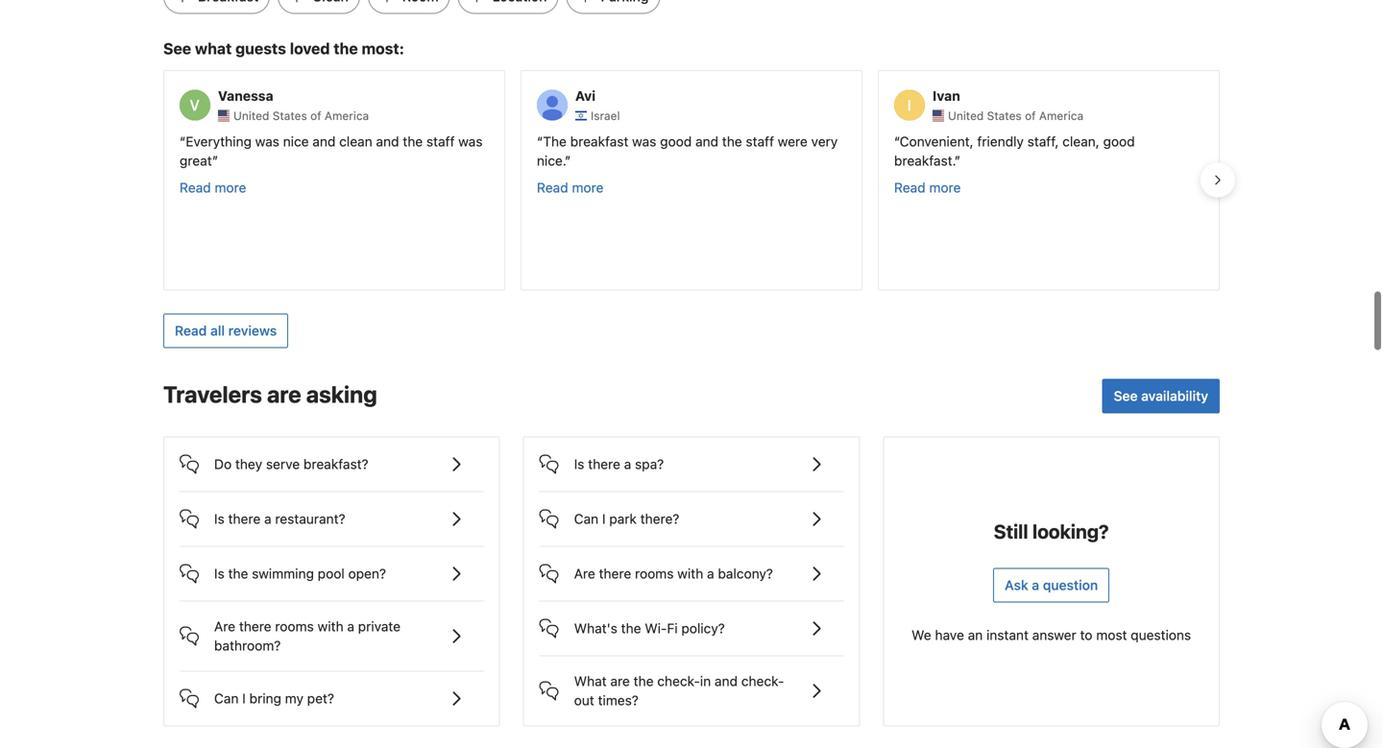 Task type: vqa. For each thing, say whether or not it's contained in the screenshot.
included inside Queen Studio Entire studio • 1 bathroom • 355.2feet² 2 beds (1 sofa bed, 1 queen) Breakfast included
no



Task type: describe. For each thing, give the bounding box(es) containing it.
is there a spa? button
[[540, 437, 844, 476]]

question
[[1043, 577, 1098, 593]]

my
[[285, 691, 304, 706]]

israel image
[[575, 110, 587, 121]]

united for everything
[[233, 109, 269, 122]]

what
[[195, 39, 232, 57]]

a inside is there a restaurant? button
[[264, 511, 272, 527]]

clean,
[[1063, 133, 1100, 149]]

" for nice.
[[565, 153, 571, 168]]

nice
[[283, 133, 309, 149]]

are for asking
[[267, 381, 301, 408]]

more for great
[[215, 179, 246, 195]]

fi
[[667, 620, 678, 636]]

read inside button
[[175, 323, 207, 338]]

policy?
[[681, 620, 725, 636]]

questions
[[1131, 627, 1191, 643]]

3 read more from the left
[[894, 179, 961, 195]]

can for can i bring my pet?
[[214, 691, 239, 706]]

the right loved
[[334, 39, 358, 57]]

breakfast
[[570, 133, 629, 149]]

swimming
[[252, 566, 314, 582]]

america for and
[[325, 109, 369, 122]]

can for can i park there?
[[574, 511, 599, 527]]

are there rooms with a balcony?
[[574, 566, 773, 582]]

ivan
[[933, 88, 960, 104]]

what's
[[574, 620, 618, 636]]

are there rooms with a private bathroom?
[[214, 618, 401, 654]]

rooms for balcony?
[[635, 566, 674, 582]]

asking
[[306, 381, 377, 408]]

2 was from the left
[[458, 133, 483, 149]]

wi-
[[645, 620, 667, 636]]

can i park there? button
[[540, 492, 844, 531]]

what are the check-in and check- out times? button
[[540, 656, 844, 710]]

looking?
[[1033, 520, 1109, 543]]

can i park there?
[[574, 511, 680, 527]]

there for are there rooms with a balcony?
[[599, 566, 631, 582]]

what
[[574, 673, 607, 689]]

times?
[[598, 692, 639, 708]]

open?
[[348, 566, 386, 582]]

ask a question
[[1005, 577, 1098, 593]]

read more for nice.
[[537, 179, 604, 195]]

a inside are there rooms with a private bathroom?
[[347, 618, 354, 634]]

travelers
[[163, 381, 262, 408]]

read all reviews
[[175, 323, 277, 338]]

" convenient, friendly staff, clean, good breakfast.
[[894, 133, 1135, 168]]

the inside " the breakfast was good and the staff were very nice.
[[722, 133, 742, 149]]

" everything was nice and clean and the staff was great
[[180, 133, 483, 168]]

see for see availability
[[1114, 388, 1138, 404]]

there?
[[640, 511, 680, 527]]

and right nice
[[313, 133, 336, 149]]

america for clean,
[[1039, 109, 1084, 122]]

rooms for private
[[275, 618, 314, 634]]

breakfast?
[[304, 456, 369, 472]]

staff inside " the breakfast was good and the staff were very nice.
[[746, 133, 774, 149]]

have
[[935, 627, 964, 643]]

read more for great
[[180, 179, 246, 195]]

in
[[700, 673, 711, 689]]

see availability
[[1114, 388, 1209, 404]]

are for are there rooms with a private bathroom?
[[214, 618, 235, 634]]

the inside button
[[228, 566, 248, 582]]

" the breakfast was good and the staff were very nice.
[[537, 133, 838, 168]]

out
[[574, 692, 594, 708]]

is for is there a restaurant?
[[214, 511, 225, 527]]

an
[[968, 627, 983, 643]]

good inside " convenient, friendly staff, clean, good breakfast.
[[1103, 133, 1135, 149]]

staff,
[[1028, 133, 1059, 149]]

i for park
[[602, 511, 606, 527]]

very
[[811, 133, 838, 149]]

is there a restaurant?
[[214, 511, 345, 527]]

ask a question button
[[993, 568, 1110, 603]]

" for convenient,
[[894, 133, 900, 149]]

is the swimming pool open? button
[[180, 547, 484, 585]]

a inside are there rooms with a balcony? "button"
[[707, 566, 714, 582]]

restaurant?
[[275, 511, 345, 527]]

the inside " everything was nice and clean and the staff was great
[[403, 133, 423, 149]]

ask
[[1005, 577, 1029, 593]]

bathroom?
[[214, 638, 281, 654]]

the
[[543, 133, 567, 149]]

pool
[[318, 566, 345, 582]]

the inside what are the check-in and check- out times?
[[634, 673, 654, 689]]

reviews
[[228, 323, 277, 338]]

3 read more button from the left
[[894, 178, 961, 197]]

is there a spa?
[[574, 456, 664, 472]]

3 " from the left
[[955, 153, 961, 168]]

" for the
[[537, 133, 543, 149]]

is for is there a spa?
[[574, 456, 585, 472]]

there for is there a spa?
[[588, 456, 621, 472]]

read for " the breakfast was good and the staff were very nice.
[[537, 179, 568, 195]]

pet?
[[307, 691, 334, 706]]

clean
[[339, 133, 372, 149]]

park
[[609, 511, 637, 527]]

israel
[[591, 109, 620, 122]]

are there rooms with a private bathroom? button
[[180, 602, 484, 655]]

is there a restaurant? button
[[180, 492, 484, 531]]

balcony?
[[718, 566, 773, 582]]

vanessa
[[218, 88, 273, 104]]



Task type: locate. For each thing, give the bounding box(es) containing it.
the up "times?"
[[634, 673, 654, 689]]

1 horizontal spatial i
[[602, 511, 606, 527]]

are for are there rooms with a balcony?
[[574, 566, 595, 582]]

is for is the swimming pool open?
[[214, 566, 225, 582]]

there down 'park'
[[599, 566, 631, 582]]

a left spa?
[[624, 456, 631, 472]]

great
[[180, 153, 212, 168]]

read more button down breakfast.
[[894, 178, 961, 197]]

rooms inside are there rooms with a balcony? "button"
[[635, 566, 674, 582]]

there inside "button"
[[599, 566, 631, 582]]

there down "they"
[[228, 511, 261, 527]]

what are the check-in and check- out times?
[[574, 673, 784, 708]]

and right 'clean'
[[376, 133, 399, 149]]

2 more from the left
[[572, 179, 604, 195]]

united states of america
[[233, 109, 369, 122], [948, 109, 1084, 122]]

2 horizontal spatial "
[[955, 153, 961, 168]]

states
[[273, 109, 307, 122], [987, 109, 1022, 122]]

1 horizontal spatial with
[[678, 566, 703, 582]]

1 " from the left
[[180, 133, 186, 149]]

read all reviews button
[[163, 313, 288, 348]]

1 states from the left
[[273, 109, 307, 122]]

0 horizontal spatial united states of america image
[[218, 110, 230, 121]]

was inside " the breakfast was good and the staff were very nice.
[[632, 133, 656, 149]]

america up 'clean'
[[325, 109, 369, 122]]

travelers are asking
[[163, 381, 377, 408]]

0 vertical spatial i
[[602, 511, 606, 527]]

0 vertical spatial see
[[163, 39, 191, 57]]

1 horizontal spatial check-
[[741, 673, 784, 689]]

0 horizontal spatial read more
[[180, 179, 246, 195]]

more down the everything
[[215, 179, 246, 195]]

2 united from the left
[[948, 109, 984, 122]]

of for nice
[[310, 109, 321, 122]]

" down the convenient,
[[955, 153, 961, 168]]

2 read more button from the left
[[537, 178, 604, 197]]

still
[[994, 520, 1028, 543]]

1 horizontal spatial united
[[948, 109, 984, 122]]

is
[[574, 456, 585, 472], [214, 511, 225, 527], [214, 566, 225, 582]]

a
[[624, 456, 631, 472], [264, 511, 272, 527], [707, 566, 714, 582], [1032, 577, 1040, 593], [347, 618, 354, 634]]

0 horizontal spatial i
[[242, 691, 246, 706]]

can i bring my pet?
[[214, 691, 334, 706]]

1 vertical spatial are
[[214, 618, 235, 634]]

1 of from the left
[[310, 109, 321, 122]]

the
[[334, 39, 358, 57], [403, 133, 423, 149], [722, 133, 742, 149], [228, 566, 248, 582], [621, 620, 641, 636], [634, 673, 654, 689]]

united states of america image for vanessa
[[218, 110, 230, 121]]

is inside button
[[214, 566, 225, 582]]

rooms
[[635, 566, 674, 582], [275, 618, 314, 634]]

read more button for nice.
[[537, 178, 604, 197]]

1 horizontal spatial read more button
[[537, 178, 604, 197]]

read left all in the left of the page
[[175, 323, 207, 338]]

1 horizontal spatial are
[[610, 673, 630, 689]]

read for " everything was nice and clean and the staff was great
[[180, 179, 211, 195]]

can left bring
[[214, 691, 239, 706]]

1 horizontal spatial good
[[1103, 133, 1135, 149]]

states for friendly
[[987, 109, 1022, 122]]

can i bring my pet? button
[[180, 672, 484, 710]]

2 of from the left
[[1025, 109, 1036, 122]]

good inside " the breakfast was good and the staff were very nice.
[[660, 133, 692, 149]]

0 horizontal spatial rooms
[[275, 618, 314, 634]]

check-
[[657, 673, 700, 689], [741, 673, 784, 689]]

0 horizontal spatial check-
[[657, 673, 700, 689]]

can inside button
[[574, 511, 599, 527]]

there inside are there rooms with a private bathroom?
[[239, 618, 271, 634]]

are
[[574, 566, 595, 582], [214, 618, 235, 634]]

are up "times?"
[[610, 673, 630, 689]]

serve
[[266, 456, 300, 472]]

to
[[1080, 627, 1093, 643]]

1 horizontal spatial was
[[458, 133, 483, 149]]

" for great
[[212, 153, 218, 168]]

united states of america up nice
[[233, 109, 369, 122]]

0 horizontal spatial america
[[325, 109, 369, 122]]

instant
[[987, 627, 1029, 643]]

can left 'park'
[[574, 511, 599, 527]]

what's the wi-fi policy?
[[574, 620, 725, 636]]

1 united states of america from the left
[[233, 109, 369, 122]]

1 check- from the left
[[657, 673, 700, 689]]

3 was from the left
[[632, 133, 656, 149]]

more for nice.
[[572, 179, 604, 195]]

0 horizontal spatial good
[[660, 133, 692, 149]]

0 horizontal spatial united states of america
[[233, 109, 369, 122]]

read down nice.
[[537, 179, 568, 195]]

1 horizontal spatial read more
[[537, 179, 604, 195]]

private
[[358, 618, 401, 634]]

0 vertical spatial are
[[574, 566, 595, 582]]

still looking?
[[994, 520, 1109, 543]]

read more down breakfast.
[[894, 179, 961, 195]]

0 horizontal spatial was
[[255, 133, 280, 149]]

read more down great
[[180, 179, 246, 195]]

avi
[[575, 88, 596, 104]]

2 states from the left
[[987, 109, 1022, 122]]

united states of america for nice
[[233, 109, 369, 122]]

2 america from the left
[[1039, 109, 1084, 122]]

i left 'park'
[[602, 511, 606, 527]]

good right breakfast
[[660, 133, 692, 149]]

a inside ask a question 'button'
[[1032, 577, 1040, 593]]

united states of america up friendly
[[948, 109, 1084, 122]]

i left bring
[[242, 691, 246, 706]]

there up bathroom?
[[239, 618, 271, 634]]

i inside button
[[602, 511, 606, 527]]

everything
[[186, 133, 252, 149]]

2 " from the left
[[537, 133, 543, 149]]

1 horizontal spatial rooms
[[635, 566, 674, 582]]

are up the what's
[[574, 566, 595, 582]]

a inside is there a spa? button
[[624, 456, 631, 472]]

" inside " convenient, friendly staff, clean, good breakfast.
[[894, 133, 900, 149]]

nice.
[[537, 153, 565, 168]]

are left asking
[[267, 381, 301, 408]]

2 united states of america image from the left
[[933, 110, 944, 121]]

0 horizontal spatial "
[[212, 153, 218, 168]]

" up great
[[180, 133, 186, 149]]

we have an instant answer to most questions
[[912, 627, 1191, 643]]

read down great
[[180, 179, 211, 195]]

" for everything
[[180, 133, 186, 149]]

do they serve breakfast?
[[214, 456, 369, 472]]

1 horizontal spatial see
[[1114, 388, 1138, 404]]

united down the vanessa
[[233, 109, 269, 122]]

1 was from the left
[[255, 133, 280, 149]]

2 vertical spatial is
[[214, 566, 225, 582]]

and right in
[[715, 673, 738, 689]]

rooms up bathroom?
[[275, 618, 314, 634]]

loved
[[290, 39, 330, 57]]

see left availability
[[1114, 388, 1138, 404]]

0 horizontal spatial are
[[267, 381, 301, 408]]

united states of america image down ivan at right
[[933, 110, 944, 121]]

united states of america image
[[218, 110, 230, 121], [933, 110, 944, 121]]

with for private
[[318, 618, 344, 634]]

are there rooms with a balcony? button
[[540, 547, 844, 585]]

a left the balcony?
[[707, 566, 714, 582]]

the left were
[[722, 133, 742, 149]]

staff right 'clean'
[[427, 133, 455, 149]]

are
[[267, 381, 301, 408], [610, 673, 630, 689]]

united states of america image up the everything
[[218, 110, 230, 121]]

the right 'clean'
[[403, 133, 423, 149]]

a left private
[[347, 618, 354, 634]]

what's the wi-fi policy? button
[[540, 602, 844, 640]]

the left swimming
[[228, 566, 248, 582]]

0 horizontal spatial of
[[310, 109, 321, 122]]

0 vertical spatial are
[[267, 381, 301, 408]]

there left spa?
[[588, 456, 621, 472]]

are for the
[[610, 673, 630, 689]]

most
[[1096, 627, 1127, 643]]

states up friendly
[[987, 109, 1022, 122]]

we
[[912, 627, 932, 643]]

check- down fi
[[657, 673, 700, 689]]

the left wi-
[[621, 620, 641, 636]]

1 vertical spatial with
[[318, 618, 344, 634]]

is left swimming
[[214, 566, 225, 582]]

was
[[255, 133, 280, 149], [458, 133, 483, 149], [632, 133, 656, 149]]

0 horizontal spatial read more button
[[180, 178, 246, 197]]

friendly
[[977, 133, 1024, 149]]

1 horizontal spatial "
[[537, 133, 543, 149]]

with left private
[[318, 618, 344, 634]]

more down breakfast
[[572, 179, 604, 195]]

read down breakfast.
[[894, 179, 926, 195]]

2 good from the left
[[1103, 133, 1135, 149]]

all
[[210, 323, 225, 338]]

i for bring
[[242, 691, 246, 706]]

1 vertical spatial see
[[1114, 388, 1138, 404]]

0 vertical spatial rooms
[[635, 566, 674, 582]]

breakfast.
[[894, 153, 955, 168]]

united for convenient,
[[948, 109, 984, 122]]

answer
[[1032, 627, 1077, 643]]

united
[[233, 109, 269, 122], [948, 109, 984, 122]]

1 horizontal spatial can
[[574, 511, 599, 527]]

were
[[778, 133, 808, 149]]

and
[[313, 133, 336, 149], [376, 133, 399, 149], [696, 133, 719, 149], [715, 673, 738, 689]]

staff left were
[[746, 133, 774, 149]]

i inside 'button'
[[242, 691, 246, 706]]

was right breakfast
[[632, 133, 656, 149]]

america up 'staff,'
[[1039, 109, 1084, 122]]

of up 'staff,'
[[1025, 109, 1036, 122]]

and inside " the breakfast was good and the staff were very nice.
[[696, 133, 719, 149]]

read more down nice.
[[537, 179, 604, 195]]

read more button down nice.
[[537, 178, 604, 197]]

0 vertical spatial is
[[574, 456, 585, 472]]

is the swimming pool open?
[[214, 566, 386, 582]]

convenient,
[[900, 133, 974, 149]]

2 horizontal spatial read more
[[894, 179, 961, 195]]

"
[[180, 133, 186, 149], [537, 133, 543, 149], [894, 133, 900, 149]]

"
[[212, 153, 218, 168], [565, 153, 571, 168], [955, 153, 961, 168]]

bring
[[249, 691, 281, 706]]

2 horizontal spatial more
[[929, 179, 961, 195]]

1 good from the left
[[660, 133, 692, 149]]

1 vertical spatial i
[[242, 691, 246, 706]]

2 horizontal spatial read more button
[[894, 178, 961, 197]]

of up " everything was nice and clean and the staff was great
[[310, 109, 321, 122]]

read more
[[180, 179, 246, 195], [537, 179, 604, 195], [894, 179, 961, 195]]

1 horizontal spatial states
[[987, 109, 1022, 122]]

they
[[235, 456, 262, 472]]

a left restaurant?
[[264, 511, 272, 527]]

2 " from the left
[[565, 153, 571, 168]]

read more button for great
[[180, 178, 246, 197]]

1 horizontal spatial more
[[572, 179, 604, 195]]

0 horizontal spatial united
[[233, 109, 269, 122]]

0 horizontal spatial more
[[215, 179, 246, 195]]

0 horizontal spatial are
[[214, 618, 235, 634]]

1 vertical spatial are
[[610, 673, 630, 689]]

is left spa?
[[574, 456, 585, 472]]

united states of america for staff,
[[948, 109, 1084, 122]]

0 horizontal spatial "
[[180, 133, 186, 149]]

with
[[678, 566, 703, 582], [318, 618, 344, 634]]

0 horizontal spatial can
[[214, 691, 239, 706]]

read for " convenient, friendly staff, clean, good breakfast.
[[894, 179, 926, 195]]

see left 'what' on the top left of the page
[[163, 39, 191, 57]]

read more button down great
[[180, 178, 246, 197]]

good
[[660, 133, 692, 149], [1103, 133, 1135, 149]]

rooms inside are there rooms with a private bathroom?
[[275, 618, 314, 634]]

2 read more from the left
[[537, 179, 604, 195]]

are inside what are the check-in and check- out times?
[[610, 673, 630, 689]]

of for staff,
[[1025, 109, 1036, 122]]

3 " from the left
[[894, 133, 900, 149]]

there for is there a restaurant?
[[228, 511, 261, 527]]

a right ask
[[1032, 577, 1040, 593]]

1 horizontal spatial are
[[574, 566, 595, 582]]

1 vertical spatial can
[[214, 691, 239, 706]]

0 vertical spatial with
[[678, 566, 703, 582]]

0 horizontal spatial see
[[163, 39, 191, 57]]

read
[[180, 179, 211, 195], [537, 179, 568, 195], [894, 179, 926, 195], [175, 323, 207, 338]]

there for are there rooms with a private bathroom?
[[239, 618, 271, 634]]

3 more from the left
[[929, 179, 961, 195]]

1 america from the left
[[325, 109, 369, 122]]

see for see what guests loved the most:
[[163, 39, 191, 57]]

1 horizontal spatial united states of america
[[948, 109, 1084, 122]]

united states of america image for ivan
[[933, 110, 944, 121]]

1 horizontal spatial america
[[1039, 109, 1084, 122]]

2 staff from the left
[[746, 133, 774, 149]]

1 staff from the left
[[427, 133, 455, 149]]

see what guests loved the most:
[[163, 39, 404, 57]]

more down breakfast.
[[929, 179, 961, 195]]

can
[[574, 511, 599, 527], [214, 691, 239, 706]]

rooms up wi-
[[635, 566, 674, 582]]

1 more from the left
[[215, 179, 246, 195]]

see inside see availability "button"
[[1114, 388, 1138, 404]]

with inside are there rooms with a private bathroom?
[[318, 618, 344, 634]]

are up bathroom?
[[214, 618, 235, 634]]

availability
[[1142, 388, 1209, 404]]

" down the at the top of the page
[[565, 153, 571, 168]]

are inside "button"
[[574, 566, 595, 582]]

2 horizontal spatial "
[[894, 133, 900, 149]]

see availability button
[[1102, 379, 1220, 413]]

and inside what are the check-in and check- out times?
[[715, 673, 738, 689]]

1 horizontal spatial "
[[565, 153, 571, 168]]

and left were
[[696, 133, 719, 149]]

" inside " everything was nice and clean and the staff was great
[[180, 133, 186, 149]]

0 horizontal spatial staff
[[427, 133, 455, 149]]

1 united states of america image from the left
[[218, 110, 230, 121]]

united down ivan at right
[[948, 109, 984, 122]]

can inside 'button'
[[214, 691, 239, 706]]

was left nice
[[255, 133, 280, 149]]

states for was
[[273, 109, 307, 122]]

" up breakfast.
[[894, 133, 900, 149]]

1 read more button from the left
[[180, 178, 246, 197]]

0 horizontal spatial with
[[318, 618, 344, 634]]

staff
[[427, 133, 455, 149], [746, 133, 774, 149]]

0 horizontal spatial states
[[273, 109, 307, 122]]

check- right in
[[741, 673, 784, 689]]

most:
[[362, 39, 404, 57]]

is down do
[[214, 511, 225, 527]]

1 horizontal spatial of
[[1025, 109, 1036, 122]]

1 read more from the left
[[180, 179, 246, 195]]

0 vertical spatial can
[[574, 511, 599, 527]]

2 check- from the left
[[741, 673, 784, 689]]

1 horizontal spatial united states of america image
[[933, 110, 944, 121]]

do
[[214, 456, 232, 472]]

1 horizontal spatial staff
[[746, 133, 774, 149]]

" up nice.
[[537, 133, 543, 149]]

with for balcony?
[[678, 566, 703, 582]]

spa?
[[635, 456, 664, 472]]

2 horizontal spatial was
[[632, 133, 656, 149]]

2 united states of america from the left
[[948, 109, 1084, 122]]

was left the at the top of the page
[[458, 133, 483, 149]]

do they serve breakfast? button
[[180, 437, 484, 476]]

1 united from the left
[[233, 109, 269, 122]]

guests
[[236, 39, 286, 57]]

more
[[215, 179, 246, 195], [572, 179, 604, 195], [929, 179, 961, 195]]

are inside are there rooms with a private bathroom?
[[214, 618, 235, 634]]

1 vertical spatial is
[[214, 511, 225, 527]]

staff inside " everything was nice and clean and the staff was great
[[427, 133, 455, 149]]

1 vertical spatial rooms
[[275, 618, 314, 634]]

1 " from the left
[[212, 153, 218, 168]]

with up what's the wi-fi policy? button
[[678, 566, 703, 582]]

" inside " the breakfast was good and the staff were very nice.
[[537, 133, 543, 149]]

states up nice
[[273, 109, 307, 122]]

with inside "button"
[[678, 566, 703, 582]]

" down the everything
[[212, 153, 218, 168]]

this is a carousel with rotating slides. it displays featured reviews of the property. use the next and previous buttons to navigate. region
[[148, 62, 1235, 298]]

good right clean,
[[1103, 133, 1135, 149]]



